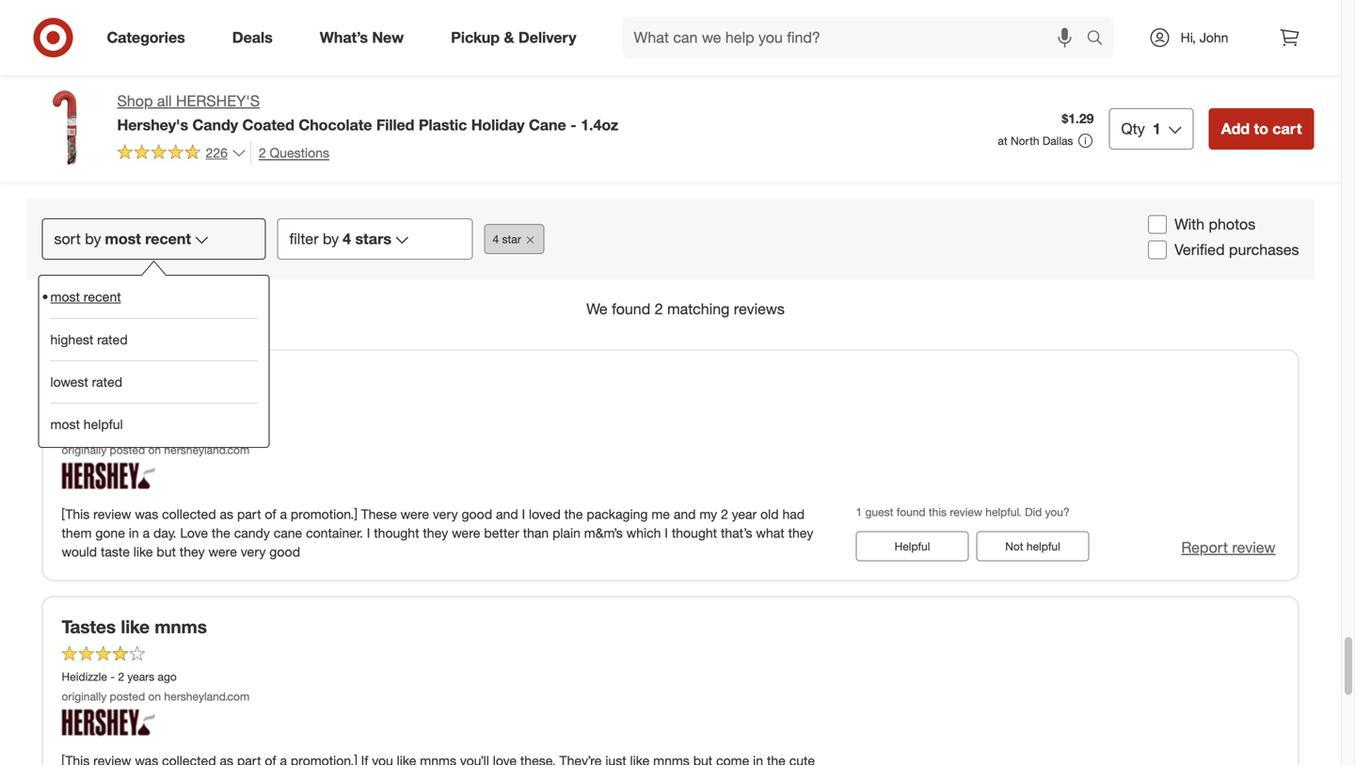 Task type: describe. For each thing, give the bounding box(es) containing it.
what's new
[[320, 28, 404, 47]]

1 vertical spatial good
[[270, 544, 300, 560]]

categories link
[[91, 17, 209, 58]]

hershey's
[[117, 116, 188, 134]]

m&m's
[[585, 525, 623, 542]]

which
[[627, 525, 661, 542]]

helpful for most helpful
[[84, 416, 123, 433]]

1 horizontal spatial were
[[401, 506, 429, 523]]

1 vertical spatial the
[[212, 525, 231, 542]]

at
[[998, 134, 1008, 148]]

filled
[[377, 116, 415, 134]]

report
[[1182, 539, 1229, 557]]

qty
[[1122, 119, 1146, 138]]

not
[[1006, 540, 1024, 554]]

1 horizontal spatial i
[[522, 506, 526, 523]]

cart
[[1273, 119, 1303, 138]]

2 and from the left
[[674, 506, 696, 523]]

posted for heidizzle
[[110, 690, 145, 704]]

helpful.
[[986, 505, 1022, 519]]

photos
[[1209, 215, 1256, 234]]

questions
[[270, 144, 330, 161]]

search button
[[1079, 17, 1124, 62]]

collected
[[162, 506, 216, 523]]

day.
[[153, 525, 177, 542]]

heidizzle
[[62, 670, 107, 684]]

1 horizontal spatial the
[[565, 506, 583, 523]]

- inside shop all hershey's hershey's candy coated chocolate filled plastic holiday cane - 1.4oz
[[571, 116, 577, 134]]

was
[[135, 506, 158, 523]]

love
[[180, 525, 208, 542]]

but
[[157, 544, 176, 560]]

rated for lowest rated
[[92, 374, 123, 390]]

lowest rated
[[50, 374, 123, 390]]

sort
[[54, 230, 81, 248]]

old
[[761, 506, 779, 523]]

what
[[756, 525, 785, 542]]

0 vertical spatial found
[[612, 300, 651, 318]]

pickup & delivery link
[[435, 17, 600, 58]]

posted for rebecca c
[[110, 443, 145, 457]]

with photos
[[1175, 215, 1256, 234]]

rated for highest rated
[[97, 331, 128, 348]]

better
[[484, 525, 520, 542]]

1 horizontal spatial 1
[[1153, 119, 1162, 138]]

would
[[62, 544, 97, 560]]

hi, john
[[1181, 29, 1229, 46]]

filter
[[290, 230, 319, 248]]

by for filter by
[[323, 230, 339, 248]]

add to cart
[[1222, 119, 1303, 138]]

1 horizontal spatial they
[[423, 525, 448, 542]]

2 questions
[[259, 144, 330, 161]]

[this
[[62, 506, 90, 523]]

hersheyland.com for heidizzle
[[164, 690, 250, 704]]

qty 1
[[1122, 119, 1162, 138]]

0 horizontal spatial very
[[241, 544, 266, 560]]

helpful button
[[856, 532, 969, 562]]

by for sort by
[[85, 230, 101, 248]]

did
[[1025, 505, 1043, 519]]

you?
[[1046, 505, 1070, 519]]

226
[[206, 144, 228, 161]]

heidizzle - 2 years ago
[[62, 670, 177, 684]]

most recent
[[50, 289, 121, 305]]

0 horizontal spatial i
[[367, 525, 370, 542]]

star
[[502, 232, 521, 246]]

1 horizontal spatial a
[[280, 506, 287, 523]]

Verified purchases checkbox
[[1149, 240, 1168, 259]]

highest rated
[[50, 331, 128, 348]]

yummy
[[62, 370, 124, 391]]

$1.29
[[1062, 110, 1095, 127]]

With photos checkbox
[[1149, 215, 1168, 234]]

year
[[732, 506, 757, 523]]

new
[[372, 28, 404, 47]]

originally posted on hersheyland.com for heidizzle
[[62, 690, 250, 704]]

2 down coated
[[259, 144, 266, 161]]

north
[[1011, 134, 1040, 148]]

tastes
[[62, 616, 116, 638]]

guest review image 1 of 2, zoom in image
[[604, 0, 722, 97]]

matching
[[668, 300, 730, 318]]

we found 2 matching reviews
[[587, 300, 785, 318]]

originally for rebecca c
[[62, 443, 107, 457]]

2 inside the [this review was collected as part of a promotion.] these were very good and i loved the packaging me and my 2 year old had them gone in a day. love the candy cane container. i thought they were better than plain m&m's which i thought that's what they would taste like but they were very good
[[721, 506, 729, 523]]

like inside the [this review was collected as part of a promotion.] these were very good and i loved the packaging me and my 2 year old had them gone in a day. love the candy cane container. i thought they were better than plain m&m's which i thought that's what they would taste like but they were very good
[[133, 544, 153, 560]]

cane
[[274, 525, 302, 542]]

4 inside button
[[493, 232, 499, 246]]

2 vertical spatial were
[[209, 544, 237, 560]]

to
[[1255, 119, 1269, 138]]

of
[[265, 506, 276, 523]]

most for most helpful
[[50, 416, 80, 433]]

most for most recent
[[50, 289, 80, 305]]

2 questions link
[[250, 142, 330, 164]]

what's new link
[[304, 17, 428, 58]]

verified purchases
[[1175, 241, 1300, 259]]

rebecca
[[62, 423, 107, 437]]

my
[[700, 506, 718, 523]]

What can we help you find? suggestions appear below search field
[[623, 17, 1092, 58]]

1 vertical spatial found
[[897, 505, 926, 519]]

lowest
[[50, 374, 88, 390]]

candy
[[193, 116, 238, 134]]

add
[[1222, 119, 1250, 138]]

plastic
[[419, 116, 467, 134]]

report review
[[1182, 539, 1276, 557]]

0 horizontal spatial 4
[[343, 230, 351, 248]]

1 vertical spatial 1
[[856, 505, 863, 519]]

sort by most recent
[[54, 230, 191, 248]]

shop
[[117, 92, 153, 110]]

me
[[652, 506, 670, 523]]



Task type: locate. For each thing, give the bounding box(es) containing it.
rated right 'lowest'
[[92, 374, 123, 390]]

very
[[433, 506, 458, 523], [241, 544, 266, 560]]

most inside most helpful link
[[50, 416, 80, 433]]

by right sort
[[85, 230, 101, 248]]

0 horizontal spatial recent
[[84, 289, 121, 305]]

hersheyland.com for rebecca c
[[164, 443, 250, 457]]

2 horizontal spatial i
[[665, 525, 668, 542]]

highest rated link
[[50, 318, 258, 361]]

john
[[1200, 29, 1229, 46]]

image of hershey's candy coated chocolate filled plastic holiday cane - 1.4oz image
[[27, 90, 102, 166]]

2 originally from the top
[[62, 690, 107, 704]]

they down love on the left
[[180, 544, 205, 560]]

1 vertical spatial most
[[50, 289, 80, 305]]

1
[[1153, 119, 1162, 138], [856, 505, 863, 519]]

0 horizontal spatial found
[[612, 300, 651, 318]]

helpful for not helpful
[[1027, 540, 1061, 554]]

0 vertical spatial the
[[565, 506, 583, 523]]

helpful down yummy
[[84, 416, 123, 433]]

a
[[280, 506, 287, 523], [143, 525, 150, 542]]

2 posted from the top
[[110, 690, 145, 704]]

recent up most recent link
[[145, 230, 191, 248]]

this
[[929, 505, 947, 519]]

1 horizontal spatial 4
[[493, 232, 499, 246]]

1 horizontal spatial by
[[323, 230, 339, 248]]

they left better
[[423, 525, 448, 542]]

-
[[571, 116, 577, 134], [119, 423, 124, 437], [111, 670, 115, 684]]

a right of
[[280, 506, 287, 523]]

on for rebecca c
[[148, 443, 161, 457]]

at north dallas
[[998, 134, 1074, 148]]

plain
[[553, 525, 581, 542]]

good up better
[[462, 506, 493, 523]]

0 vertical spatial hersheyland.com
[[164, 443, 250, 457]]

0 horizontal spatial thought
[[374, 525, 419, 542]]

stars
[[355, 230, 392, 248]]

2 vertical spatial most
[[50, 416, 80, 433]]

1 horizontal spatial found
[[897, 505, 926, 519]]

1 right qty
[[1153, 119, 1162, 138]]

0 horizontal spatial a
[[143, 525, 150, 542]]

thought
[[374, 525, 419, 542], [672, 525, 718, 542]]

they
[[423, 525, 448, 542], [789, 525, 814, 542], [180, 544, 205, 560]]

c
[[110, 423, 116, 437]]

1 horizontal spatial very
[[433, 506, 458, 523]]

posted down c
[[110, 443, 145, 457]]

1 vertical spatial recent
[[84, 289, 121, 305]]

and up better
[[496, 506, 518, 523]]

that's
[[721, 525, 753, 542]]

search
[[1079, 30, 1124, 49]]

1 vertical spatial originally posted on hersheyland.com
[[62, 690, 250, 704]]

1 hersheyland.com from the top
[[164, 443, 250, 457]]

promotion.]
[[291, 506, 358, 523]]

1 vertical spatial hersheyland.com
[[164, 690, 250, 704]]

2 horizontal spatial -
[[571, 116, 577, 134]]

0 horizontal spatial helpful
[[84, 416, 123, 433]]

2 by from the left
[[323, 230, 339, 248]]

purchases
[[1230, 241, 1300, 259]]

0 horizontal spatial the
[[212, 525, 231, 542]]

[this review was collected as part of a promotion.] these were very good and i loved the packaging me and my 2 year old had them gone in a day. love the candy cane container. i thought they were better than plain m&m's which i thought that's what they would taste like but they were very good
[[62, 506, 814, 560]]

1 vertical spatial were
[[452, 525, 481, 542]]

1 horizontal spatial -
[[119, 423, 124, 437]]

0 vertical spatial rated
[[97, 331, 128, 348]]

chocolate
[[299, 116, 372, 134]]

1 vertical spatial -
[[119, 423, 124, 437]]

2 right my
[[721, 506, 729, 523]]

not helpful
[[1006, 540, 1061, 554]]

very down candy
[[241, 544, 266, 560]]

0 vertical spatial 1
[[1153, 119, 1162, 138]]

on up was
[[148, 443, 161, 457]]

1 vertical spatial originally
[[62, 690, 107, 704]]

1 vertical spatial rated
[[92, 374, 123, 390]]

1 originally from the top
[[62, 443, 107, 457]]

1 vertical spatial helpful
[[1027, 540, 1061, 554]]

originally down heidizzle
[[62, 690, 107, 704]]

these
[[361, 506, 397, 523]]

2 horizontal spatial were
[[452, 525, 481, 542]]

0 horizontal spatial review
[[93, 506, 131, 523]]

most recent link
[[50, 276, 258, 318]]

1 vertical spatial on
[[148, 690, 161, 704]]

1 posted from the top
[[110, 443, 145, 457]]

filter by 4 stars
[[290, 230, 392, 248]]

by
[[85, 230, 101, 248], [323, 230, 339, 248]]

originally posted on hersheyland.com for rebecca c
[[62, 443, 250, 457]]

report review button
[[1182, 537, 1276, 559]]

on for heidizzle
[[148, 690, 161, 704]]

originally for heidizzle
[[62, 690, 107, 704]]

1 left guest
[[856, 505, 863, 519]]

0 horizontal spatial 1
[[856, 505, 863, 519]]

most
[[105, 230, 141, 248], [50, 289, 80, 305], [50, 416, 80, 433]]

0 horizontal spatial -
[[111, 670, 115, 684]]

years
[[127, 670, 155, 684]]

most helpful
[[50, 416, 123, 433]]

on
[[148, 443, 161, 457], [148, 690, 161, 704]]

226 link
[[117, 142, 247, 165]]

originally down "rebecca"
[[62, 443, 107, 457]]

review for [this review was collected as part of a promotion.] these were very good and i loved the packaging me and my 2 year old had them gone in a day. love the candy cane container. i thought they were better than plain m&m's which i thought that's what they would taste like but they were very good
[[93, 506, 131, 523]]

hersheyland.com
[[164, 443, 250, 457], [164, 690, 250, 704]]

candy
[[234, 525, 270, 542]]

as
[[220, 506, 234, 523]]

taste
[[101, 544, 130, 560]]

reviews
[[734, 300, 785, 318]]

0 vertical spatial on
[[148, 443, 161, 457]]

- right c
[[119, 423, 124, 437]]

rated right 'highest'
[[97, 331, 128, 348]]

deals
[[232, 28, 273, 47]]

2 horizontal spatial they
[[789, 525, 814, 542]]

the down as
[[212, 525, 231, 542]]

were right these
[[401, 506, 429, 523]]

0 vertical spatial originally posted on hersheyland.com
[[62, 443, 250, 457]]

0 vertical spatial helpful
[[84, 416, 123, 433]]

recent inside most recent link
[[84, 289, 121, 305]]

recent up highest rated at the top left of page
[[84, 289, 121, 305]]

most up 'highest'
[[50, 289, 80, 305]]

them
[[62, 525, 92, 542]]

dallas
[[1043, 134, 1074, 148]]

1 horizontal spatial review
[[950, 505, 983, 519]]

like
[[133, 544, 153, 560], [121, 616, 150, 638]]

2 horizontal spatial review
[[1233, 539, 1276, 557]]

0 vertical spatial recent
[[145, 230, 191, 248]]

1 vertical spatial posted
[[110, 690, 145, 704]]

were down candy
[[209, 544, 237, 560]]

pickup & delivery
[[451, 28, 577, 47]]

most down 'lowest'
[[50, 416, 80, 433]]

loved
[[529, 506, 561, 523]]

most inside most recent link
[[50, 289, 80, 305]]

- right heidizzle
[[111, 670, 115, 684]]

1 horizontal spatial good
[[462, 506, 493, 523]]

4 star
[[493, 232, 521, 246]]

lowest rated link
[[50, 361, 258, 403]]

originally posted on hersheyland.com
[[62, 443, 250, 457], [62, 690, 250, 704]]

helpful inside most helpful link
[[84, 416, 123, 433]]

found left this
[[897, 505, 926, 519]]

0 horizontal spatial good
[[270, 544, 300, 560]]

most helpful link
[[50, 403, 258, 445]]

helpful
[[895, 540, 931, 554]]

- right cane
[[571, 116, 577, 134]]

helpful right not at the bottom right
[[1027, 540, 1061, 554]]

1 vertical spatial a
[[143, 525, 150, 542]]

i down these
[[367, 525, 370, 542]]

2 left years
[[118, 670, 124, 684]]

on down "ago"
[[148, 690, 161, 704]]

add to cart button
[[1210, 108, 1315, 150]]

2 originally posted on hersheyland.com from the top
[[62, 690, 250, 704]]

1 horizontal spatial recent
[[145, 230, 191, 248]]

4 left the stars
[[343, 230, 351, 248]]

a right "in" on the bottom
[[143, 525, 150, 542]]

hersheyland.com down "ago"
[[164, 690, 250, 704]]

review right report
[[1233, 539, 1276, 557]]

0 vertical spatial -
[[571, 116, 577, 134]]

0 vertical spatial originally
[[62, 443, 107, 457]]

review right this
[[950, 505, 983, 519]]

1 guest found this review helpful. did you?
[[856, 505, 1070, 519]]

thought down these
[[374, 525, 419, 542]]

1 originally posted on hersheyland.com from the top
[[62, 443, 250, 457]]

in
[[129, 525, 139, 542]]

they down had in the right bottom of the page
[[789, 525, 814, 542]]

1 by from the left
[[85, 230, 101, 248]]

0 horizontal spatial were
[[209, 544, 237, 560]]

cane
[[529, 116, 567, 134]]

coated
[[242, 116, 295, 134]]

2 thought from the left
[[672, 525, 718, 542]]

hi,
[[1181, 29, 1197, 46]]

0 vertical spatial were
[[401, 506, 429, 523]]

&
[[504, 28, 515, 47]]

good down cane
[[270, 544, 300, 560]]

review up gone at bottom
[[93, 506, 131, 523]]

1 horizontal spatial and
[[674, 506, 696, 523]]

0 horizontal spatial they
[[180, 544, 205, 560]]

0 vertical spatial most
[[105, 230, 141, 248]]

0 vertical spatial very
[[433, 506, 458, 523]]

0 vertical spatial posted
[[110, 443, 145, 457]]

0 horizontal spatial and
[[496, 506, 518, 523]]

2 on from the top
[[148, 690, 161, 704]]

review
[[950, 505, 983, 519], [93, 506, 131, 523], [1233, 539, 1276, 557]]

1 and from the left
[[496, 506, 518, 523]]

shop all hershey's hershey's candy coated chocolate filled plastic holiday cane - 1.4oz
[[117, 92, 619, 134]]

review for report review
[[1233, 539, 1276, 557]]

found right we
[[612, 300, 651, 318]]

like down "in" on the bottom
[[133, 544, 153, 560]]

gone
[[95, 525, 125, 542]]

than
[[523, 525, 549, 542]]

originally posted on hersheyland.com down c
[[62, 443, 250, 457]]

and left my
[[674, 506, 696, 523]]

had
[[783, 506, 805, 523]]

very right these
[[433, 506, 458, 523]]

rebecca c -
[[62, 423, 127, 437]]

4 left star
[[493, 232, 499, 246]]

were left better
[[452, 525, 481, 542]]

review inside button
[[1233, 539, 1276, 557]]

1 horizontal spatial thought
[[672, 525, 718, 542]]

the up plain at the left bottom of the page
[[565, 506, 583, 523]]

0 vertical spatial like
[[133, 544, 153, 560]]

posted down heidizzle - 2 years ago
[[110, 690, 145, 704]]

1 vertical spatial like
[[121, 616, 150, 638]]

2 vertical spatial -
[[111, 670, 115, 684]]

most right sort
[[105, 230, 141, 248]]

mnms
[[155, 616, 207, 638]]

like left mnms
[[121, 616, 150, 638]]

i down me
[[665, 525, 668, 542]]

1.4oz
[[581, 116, 619, 134]]

review inside the [this review was collected as part of a promotion.] these were very good and i loved the packaging me and my 2 year old had them gone in a day. love the candy cane container. i thought they were better than plain m&m's which i thought that's what they would taste like but they were very good
[[93, 506, 131, 523]]

originally posted on hersheyland.com down "ago"
[[62, 690, 250, 704]]

highest
[[50, 331, 94, 348]]

2 left matching
[[655, 300, 663, 318]]

what's
[[320, 28, 368, 47]]

hersheyland.com up collected
[[164, 443, 250, 457]]

ago
[[158, 670, 177, 684]]

tastes like mnms
[[62, 616, 207, 638]]

0 vertical spatial a
[[280, 506, 287, 523]]

1 thought from the left
[[374, 525, 419, 542]]

verified
[[1175, 241, 1226, 259]]

1 horizontal spatial helpful
[[1027, 540, 1061, 554]]

2 hersheyland.com from the top
[[164, 690, 250, 704]]

1 on from the top
[[148, 443, 161, 457]]

guest
[[866, 505, 894, 519]]

helpful inside not helpful button
[[1027, 540, 1061, 554]]

by right filter
[[323, 230, 339, 248]]

thought down my
[[672, 525, 718, 542]]

good
[[462, 506, 493, 523], [270, 544, 300, 560]]

1 vertical spatial very
[[241, 544, 266, 560]]

0 vertical spatial good
[[462, 506, 493, 523]]

with
[[1175, 215, 1205, 234]]

0 horizontal spatial by
[[85, 230, 101, 248]]

i left loved
[[522, 506, 526, 523]]

holiday
[[471, 116, 525, 134]]



Task type: vqa. For each thing, say whether or not it's contained in the screenshot.
paper
no



